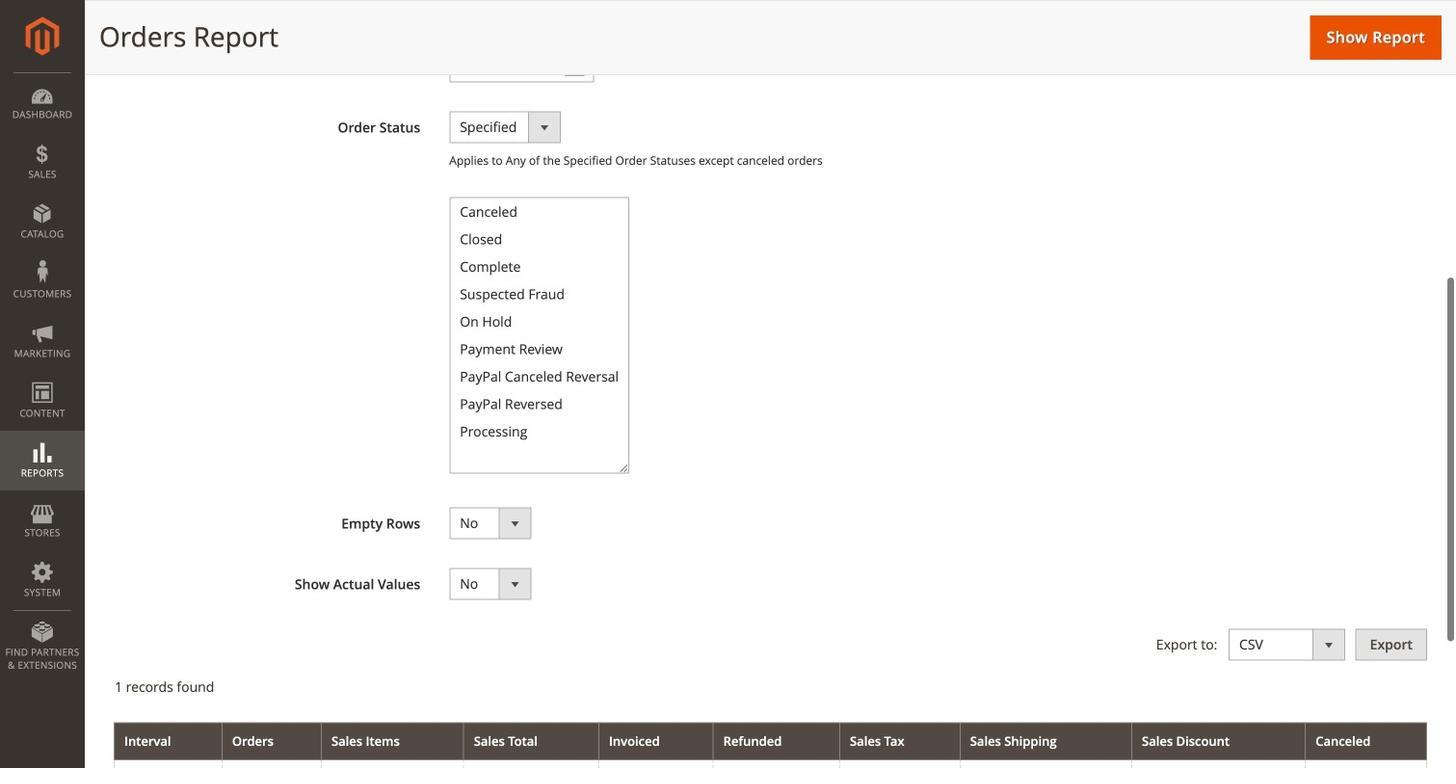 Task type: locate. For each thing, give the bounding box(es) containing it.
None text field
[[449, 0, 594, 22], [449, 50, 594, 82], [449, 0, 594, 22], [449, 50, 594, 82]]

magento admin panel image
[[26, 16, 59, 56]]

menu bar
[[0, 72, 85, 682]]



